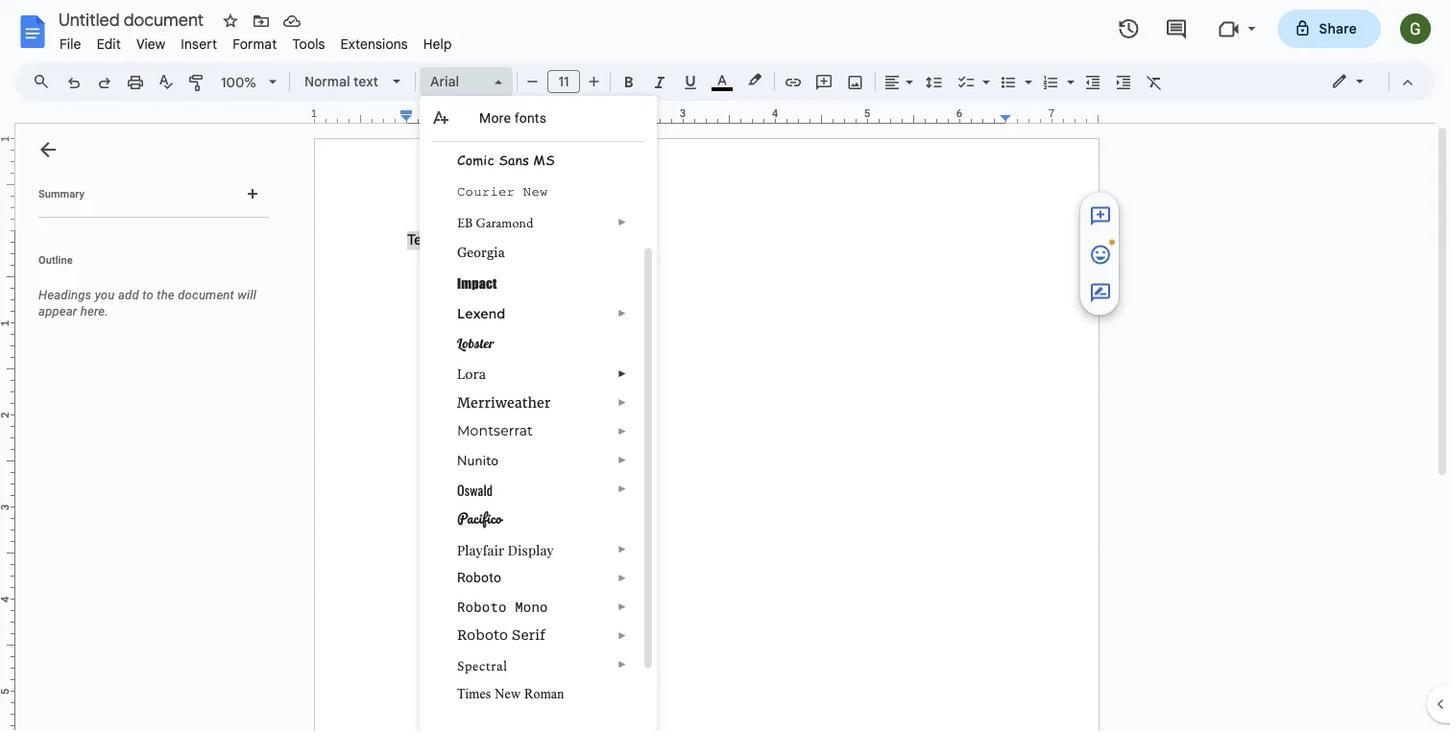 Task type: vqa. For each thing, say whether or not it's contained in the screenshot.
"Sunday" 'checkbox'
no



Task type: locate. For each thing, give the bounding box(es) containing it.
main toolbar
[[57, 0, 1225, 545]]

1
[[311, 107, 317, 120]]

6 ► from the top
[[618, 454, 627, 465]]

Font size text field
[[548, 70, 579, 93]]

insert image image
[[845, 68, 867, 95]]

► for oswald
[[618, 483, 627, 494]]

3 roboto from the top
[[457, 627, 508, 643]]

arial option
[[430, 68, 483, 95]]

menu bar
[[52, 25, 460, 57]]

0 vertical spatial new
[[523, 184, 548, 199]]

roboto for roboto serif
[[457, 627, 508, 643]]

share button
[[1278, 10, 1381, 48]]

pacifico
[[457, 507, 502, 530]]

right margin image
[[1001, 109, 1098, 123]]

roboto down playfair
[[457, 570, 501, 585]]

► for montserrat
[[618, 425, 627, 437]]

roman
[[524, 687, 564, 702]]

courier
[[457, 184, 515, 199]]

mode and view toolbar
[[1317, 62, 1423, 101]]

playfair
[[457, 541, 504, 558]]

ms
[[533, 150, 555, 169]]

file menu item
[[52, 33, 89, 55]]

menu bar containing file
[[52, 25, 460, 57]]

outline
[[38, 254, 73, 266]]

1 vertical spatial roboto
[[457, 598, 507, 616]]

1 roboto from the top
[[457, 570, 501, 585]]

11 ► from the top
[[618, 630, 627, 641]]

will
[[238, 288, 256, 303]]

roboto mono
[[457, 598, 548, 616]]

document
[[178, 288, 234, 303]]

arial
[[430, 73, 459, 90]]

outline heading
[[15, 253, 277, 279]]

appear
[[38, 304, 77, 319]]

0 horizontal spatial new
[[495, 687, 521, 702]]

2 vertical spatial roboto
[[457, 627, 508, 643]]

comic
[[457, 150, 494, 169]]

text color image
[[712, 68, 733, 91]]

2 roboto from the top
[[457, 598, 507, 616]]

new down ms on the top left of the page
[[523, 184, 548, 199]]

add comment image
[[1089, 205, 1112, 228]]

suggest edits image
[[1089, 282, 1112, 305]]

► for lexend
[[618, 308, 627, 319]]

10 ► from the top
[[618, 601, 627, 612]]

here.
[[80, 304, 108, 319]]

1 ► from the top
[[618, 216, 627, 227]]

garamond
[[476, 213, 533, 231]]

eb
[[457, 213, 473, 231]]

► for lora
[[618, 368, 627, 379]]

Zoom field
[[213, 68, 285, 97]]

tools menu item
[[285, 33, 333, 55]]

►
[[618, 216, 627, 227], [618, 308, 627, 319], [618, 368, 627, 379], [618, 397, 627, 408], [618, 425, 627, 437], [618, 454, 627, 465], [618, 483, 627, 494], [618, 544, 627, 555], [618, 572, 627, 583], [618, 601, 627, 612], [618, 630, 627, 641], [618, 659, 627, 670]]

checkbox item
[[421, 710, 641, 732]]

serif
[[512, 627, 546, 643]]

► for playfair display
[[618, 544, 627, 555]]

headings
[[38, 288, 92, 303]]

the
[[157, 288, 175, 303]]

text
[[354, 73, 378, 90]]

sans
[[499, 150, 529, 169]]

courier new
[[457, 184, 548, 199]]

9 ► from the top
[[618, 572, 627, 583]]

edit menu item
[[89, 33, 129, 55]]

extensions menu item
[[333, 33, 416, 55]]

4 ► from the top
[[618, 397, 627, 408]]

1 horizontal spatial new
[[523, 184, 548, 199]]

3 ► from the top
[[618, 368, 627, 379]]

merriweather
[[457, 394, 551, 411]]

Star checkbox
[[217, 8, 244, 35]]

times new roman
[[457, 687, 564, 702]]

mono
[[515, 598, 548, 616]]

headings you add to the document will appear here.
[[38, 288, 256, 319]]

7 ► from the top
[[618, 483, 627, 494]]

spectral
[[457, 656, 507, 677]]

new right "times"
[[495, 687, 521, 702]]

new
[[523, 184, 548, 199], [495, 687, 521, 702]]

lora
[[457, 365, 486, 382]]

5 ► from the top
[[618, 425, 627, 437]]

highlight color image
[[744, 68, 765, 91]]

insert
[[181, 36, 217, 52]]

12 ► from the top
[[618, 659, 627, 670]]

1 vertical spatial new
[[495, 687, 521, 702]]

add
[[118, 288, 139, 303]]

roboto up roboto serif
[[457, 598, 507, 616]]

normal
[[304, 73, 350, 90]]

line & paragraph spacing image
[[923, 68, 946, 95]]

roboto
[[457, 570, 501, 585], [457, 598, 507, 616], [457, 627, 508, 643]]

document outline element
[[15, 124, 277, 732]]

summary
[[38, 188, 84, 200]]

Font size field
[[547, 70, 588, 94]]

checklist menu image
[[978, 69, 990, 76]]

0 vertical spatial roboto
[[457, 570, 501, 585]]

2 ► from the top
[[618, 308, 627, 319]]

► for eb garamond
[[618, 216, 627, 227]]

8 ► from the top
[[618, 544, 627, 555]]

times
[[457, 687, 491, 702]]

roboto up spectral
[[457, 627, 508, 643]]



Task type: describe. For each thing, give the bounding box(es) containing it.
top margin image
[[0, 139, 14, 236]]

georgia
[[457, 244, 505, 259]]

fonts
[[515, 110, 547, 126]]

styles list. normal text selected. option
[[304, 68, 381, 95]]

pacifico application
[[0, 0, 1450, 732]]

new for times
[[495, 687, 521, 702]]

insert menu item
[[173, 33, 225, 55]]

► for roboto
[[618, 572, 627, 583]]

format
[[233, 36, 277, 52]]

► for merriweather
[[618, 397, 627, 408]]

to
[[142, 288, 154, 303]]

roboto serif
[[457, 627, 546, 643]]

help menu item
[[416, 33, 460, 55]]

comic sans ms
[[457, 150, 555, 169]]

► for nunito
[[618, 454, 627, 465]]

edit
[[97, 36, 121, 52]]

roboto for roboto mono
[[457, 598, 507, 616]]

format menu item
[[225, 33, 285, 55]]

share
[[1319, 20, 1357, 37]]

lobster
[[457, 335, 494, 352]]

checkbox item inside pacifico menu
[[421, 710, 641, 732]]

help
[[423, 36, 452, 52]]

menu bar inside menu bar banner
[[52, 25, 460, 57]]

menu bar banner
[[0, 0, 1450, 732]]

nunito
[[457, 451, 499, 470]]

view menu item
[[129, 33, 173, 55]]

montserrat
[[457, 423, 533, 439]]

add emoji reaction image
[[1089, 243, 1112, 266]]

lexend
[[457, 305, 506, 322]]

normal text
[[304, 73, 378, 90]]

Rename text field
[[52, 8, 215, 31]]

oswald
[[457, 480, 493, 500]]

summary heading
[[38, 186, 84, 202]]

more fonts
[[479, 110, 547, 126]]

eb garamond
[[457, 213, 533, 231]]

pacifico menu
[[420, 96, 657, 732]]

file
[[60, 36, 81, 52]]

Menus field
[[24, 68, 66, 95]]

► for roboto serif
[[618, 630, 627, 641]]

► for roboto mono
[[618, 601, 627, 612]]

impact
[[457, 275, 497, 291]]

you
[[95, 288, 115, 303]]

left margin image
[[315, 109, 412, 123]]

view
[[136, 36, 165, 52]]

extensions
[[341, 36, 408, 52]]

display
[[508, 541, 554, 558]]

new for courier
[[523, 184, 548, 199]]

Zoom text field
[[216, 69, 262, 96]]

tools
[[292, 36, 325, 52]]

playfair display
[[457, 541, 554, 558]]

► for spectral
[[618, 659, 627, 670]]

align & indent image
[[882, 68, 904, 95]]

more
[[479, 110, 511, 126]]



